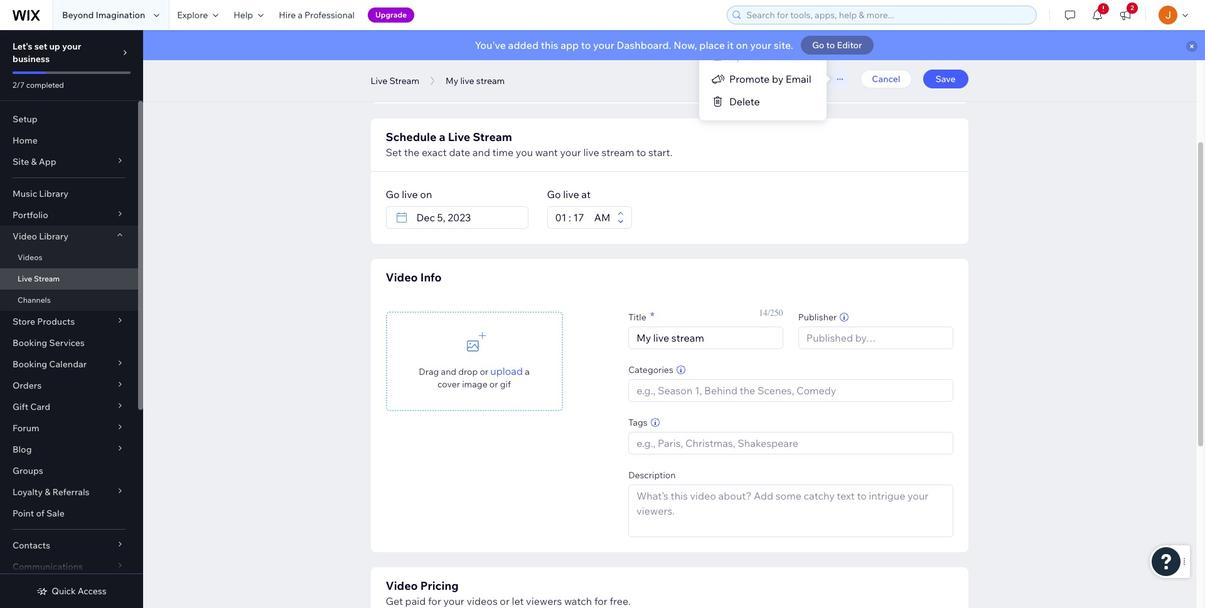 Task type: locate. For each thing, give the bounding box(es) containing it.
stream inside button
[[389, 75, 419, 87]]

0 horizontal spatial stream
[[476, 75, 505, 87]]

live for live stream link
[[18, 274, 32, 284]]

completed
[[26, 80, 64, 90]]

you
[[516, 146, 533, 159]]

stream for live stream link
[[34, 274, 60, 284]]

Channel field
[[390, 67, 547, 88]]

0 vertical spatial &
[[31, 156, 37, 168]]

go for go to editor
[[812, 40, 824, 51]]

or left gif
[[489, 379, 498, 390]]

title *
[[628, 309, 655, 324]]

and right date
[[472, 146, 490, 159]]

0 vertical spatial *
[[423, 48, 428, 63]]

description
[[628, 470, 676, 481]]

for
[[428, 596, 441, 608], [594, 596, 607, 608]]

your inside video pricing get paid for your videos or let viewers watch for free.
[[443, 596, 464, 608]]

live inside button
[[371, 75, 387, 87]]

0 horizontal spatial and
[[441, 366, 456, 378]]

library up portfolio dropdown button
[[39, 188, 68, 200]]

portfolio
[[13, 210, 48, 221]]

*
[[423, 48, 428, 63], [650, 309, 655, 324]]

1 horizontal spatial *
[[650, 309, 655, 324]]

live
[[371, 75, 387, 87], [448, 130, 470, 144], [18, 274, 32, 284]]

or inside drag and drop or upload
[[480, 366, 488, 378]]

1 horizontal spatial and
[[472, 146, 490, 159]]

of
[[36, 508, 44, 520]]

1 horizontal spatial &
[[45, 487, 50, 498]]

1 horizontal spatial go
[[547, 188, 561, 201]]

your
[[593, 39, 614, 51], [750, 39, 771, 51], [62, 41, 81, 52], [560, 146, 581, 159], [443, 596, 464, 608]]

1 library from the top
[[39, 188, 68, 200]]

go down set
[[386, 188, 400, 201]]

live down videos
[[18, 274, 32, 284]]

store products
[[13, 316, 75, 328]]

0 horizontal spatial for
[[428, 596, 441, 608]]

2 vertical spatial or
[[500, 596, 510, 608]]

& right loyalty
[[45, 487, 50, 498]]

services
[[49, 338, 85, 349]]

upload
[[490, 365, 523, 378]]

email
[[786, 73, 811, 85]]

2 horizontal spatial a
[[525, 366, 530, 378]]

2 library from the top
[[39, 231, 68, 242]]

0 vertical spatial a
[[298, 9, 303, 21]]

site & app
[[13, 156, 56, 168]]

video up 'get'
[[386, 579, 418, 594]]

or
[[480, 366, 488, 378], [489, 379, 498, 390], [500, 596, 510, 608]]

1 vertical spatial on
[[420, 188, 432, 201]]

2 button
[[1112, 0, 1139, 30]]

go live on
[[386, 188, 432, 201]]

library inside the video library popup button
[[39, 231, 68, 242]]

1 horizontal spatial a
[[439, 130, 445, 144]]

2 horizontal spatial or
[[500, 596, 510, 608]]

stream up channels
[[34, 274, 60, 284]]

0 horizontal spatial &
[[31, 156, 37, 168]]

0 vertical spatial library
[[39, 188, 68, 200]]

0 vertical spatial live stream
[[371, 75, 419, 87]]

groups
[[13, 466, 43, 477]]

music library link
[[0, 183, 138, 205]]

stream down channel
[[389, 75, 419, 87]]

2 vertical spatial live
[[18, 274, 32, 284]]

0 horizontal spatial live
[[18, 274, 32, 284]]

live inside button
[[460, 75, 474, 87]]

upload
[[729, 50, 763, 63]]

& for site
[[31, 156, 37, 168]]

live stream inside button
[[371, 75, 419, 87]]

e.g., Season 1, Behind the Scenes, Comedy field
[[633, 380, 949, 402]]

1 vertical spatial library
[[39, 231, 68, 242]]

live up at on the top of page
[[583, 146, 599, 159]]

products
[[37, 316, 75, 328]]

& inside site & app dropdown button
[[31, 156, 37, 168]]

0 vertical spatial stream
[[389, 75, 419, 87]]

1 vertical spatial video
[[386, 271, 418, 285]]

1 vertical spatial stream
[[473, 130, 512, 144]]

communications button
[[0, 557, 138, 578]]

1 horizontal spatial live stream
[[371, 75, 419, 87]]

0 horizontal spatial a
[[298, 9, 303, 21]]

2 horizontal spatial go
[[812, 40, 824, 51]]

channel
[[386, 51, 420, 62]]

on down exact
[[420, 188, 432, 201]]

2/7 completed
[[13, 80, 64, 90]]

go right social
[[812, 40, 824, 51]]

to inside the schedule a live stream set the exact date and time you want your live stream to start.
[[636, 146, 646, 159]]

to left start. at the right
[[636, 146, 646, 159]]

0 horizontal spatial *
[[423, 48, 428, 63]]

live left at on the top of page
[[563, 188, 579, 201]]

get
[[386, 596, 403, 608]]

* right channel
[[423, 48, 428, 63]]

your right up
[[62, 41, 81, 52]]

live inside sidebar element
[[18, 274, 32, 284]]

a right upload link
[[525, 366, 530, 378]]

orders
[[13, 380, 42, 392]]

library inside "music library" link
[[39, 188, 68, 200]]

stream up time
[[473, 130, 512, 144]]

0 vertical spatial live
[[371, 75, 387, 87]]

live stream down channel
[[371, 75, 419, 87]]

save button
[[923, 70, 968, 88]]

on right 'it'
[[736, 39, 748, 51]]

0 horizontal spatial stream
[[34, 274, 60, 284]]

your inside let's set up your business
[[62, 41, 81, 52]]

it
[[727, 39, 734, 51]]

social
[[777, 50, 806, 63]]

video left the info
[[386, 271, 418, 285]]

image
[[462, 379, 488, 390]]

live stream up channels
[[18, 274, 60, 284]]

site.
[[774, 39, 793, 51]]

stream down you've
[[476, 75, 505, 87]]

live stream button
[[364, 72, 426, 90]]

a
[[298, 9, 303, 21], [439, 130, 445, 144], [525, 366, 530, 378]]

1 for from the left
[[428, 596, 441, 608]]

go left at on the top of page
[[547, 188, 561, 201]]

and up cover at the left of page
[[441, 366, 456, 378]]

0 vertical spatial video
[[13, 231, 37, 242]]

live down "the"
[[402, 188, 418, 201]]

1 horizontal spatial live
[[371, 75, 387, 87]]

1 vertical spatial stream
[[602, 146, 634, 159]]

or inside video pricing get paid for your videos or let viewers watch for free.
[[500, 596, 510, 608]]

1 vertical spatial &
[[45, 487, 50, 498]]

stream
[[476, 75, 505, 87], [602, 146, 634, 159]]

library for music library
[[39, 188, 68, 200]]

* right title
[[650, 309, 655, 324]]

0 vertical spatial or
[[480, 366, 488, 378]]

or up image
[[480, 366, 488, 378]]

video inside popup button
[[13, 231, 37, 242]]

2 horizontal spatial live
[[448, 130, 470, 144]]

drop
[[458, 366, 478, 378]]

1 horizontal spatial stream
[[389, 75, 419, 87]]

dashboard.
[[617, 39, 671, 51]]

your inside the schedule a live stream set the exact date and time you want your live stream to start.
[[560, 146, 581, 159]]

1 vertical spatial live
[[448, 130, 470, 144]]

point
[[13, 508, 34, 520]]

my live stream button
[[439, 72, 511, 90]]

on inside you've added this app to your dashboard. now, place it on your site. alert
[[736, 39, 748, 51]]

& right 'site'
[[31, 156, 37, 168]]

now,
[[674, 39, 697, 51]]

0 horizontal spatial or
[[480, 366, 488, 378]]

booking calendar button
[[0, 354, 138, 375]]

app
[[561, 39, 579, 51]]

menu
[[699, 45, 826, 113]]

None field
[[413, 207, 524, 228], [551, 207, 591, 228], [413, 207, 524, 228], [551, 207, 591, 228]]

library up videos link
[[39, 231, 68, 242]]

library for video library
[[39, 231, 68, 242]]

a up exact
[[439, 130, 445, 144]]

0 vertical spatial on
[[736, 39, 748, 51]]

point of sale link
[[0, 503, 138, 525]]

1 horizontal spatial stream
[[602, 146, 634, 159]]

and
[[472, 146, 490, 159], [441, 366, 456, 378]]

upload to social button
[[699, 45, 826, 68]]

0 horizontal spatial go
[[386, 188, 400, 201]]

calendar
[[49, 359, 87, 370]]

stream inside button
[[476, 75, 505, 87]]

1 vertical spatial booking
[[13, 359, 47, 370]]

& inside the loyalty & referrals dropdown button
[[45, 487, 50, 498]]

stream inside sidebar element
[[34, 274, 60, 284]]

categories
[[628, 365, 673, 376]]

0 vertical spatial stream
[[476, 75, 505, 87]]

booking down 'store' at the bottom
[[13, 338, 47, 349]]

2 vertical spatial stream
[[34, 274, 60, 284]]

stream
[[389, 75, 419, 87], [473, 130, 512, 144], [34, 274, 60, 284]]

gift card button
[[0, 397, 138, 418]]

on
[[736, 39, 748, 51], [420, 188, 432, 201]]

live stream for 'live stream' button
[[371, 75, 419, 87]]

1 horizontal spatial for
[[594, 596, 607, 608]]

2 vertical spatial a
[[525, 366, 530, 378]]

site & app button
[[0, 151, 138, 173]]

0 horizontal spatial live stream
[[18, 274, 60, 284]]

a inside the schedule a live stream set the exact date and time you want your live stream to start.
[[439, 130, 445, 144]]

video up videos
[[13, 231, 37, 242]]

or left let
[[500, 596, 510, 608]]

2 booking from the top
[[13, 359, 47, 370]]

and inside the schedule a live stream set the exact date and time you want your live stream to start.
[[472, 146, 490, 159]]

booking up orders
[[13, 359, 47, 370]]

communications
[[13, 562, 83, 573]]

booking for booking calendar
[[13, 359, 47, 370]]

drag and drop or upload
[[419, 365, 523, 378]]

or for upload
[[480, 366, 488, 378]]

a right hire
[[298, 9, 303, 21]]

1 horizontal spatial on
[[736, 39, 748, 51]]

go for go live at
[[547, 188, 561, 201]]

loyalty & referrals button
[[0, 482, 138, 503]]

loyalty & referrals
[[13, 487, 89, 498]]

0 vertical spatial booking
[[13, 338, 47, 349]]

publisher
[[798, 312, 837, 323]]

library
[[39, 188, 68, 200], [39, 231, 68, 242]]

delete button
[[699, 90, 826, 113]]

for down pricing
[[428, 596, 441, 608]]

contacts button
[[0, 535, 138, 557]]

for left free.
[[594, 596, 607, 608]]

schedule a live stream set the exact date and time you want your live stream to start.
[[386, 130, 673, 159]]

1 vertical spatial and
[[441, 366, 456, 378]]

1 booking from the top
[[13, 338, 47, 349]]

go inside button
[[812, 40, 824, 51]]

music library
[[13, 188, 68, 200]]

2 vertical spatial video
[[386, 579, 418, 594]]

promote by email button
[[699, 68, 826, 90]]

live stream inside sidebar element
[[18, 274, 60, 284]]

live down channel
[[371, 75, 387, 87]]

info
[[420, 271, 442, 285]]

video pricing get paid for your videos or let viewers watch for free.
[[386, 579, 631, 608]]

to right app
[[581, 39, 591, 51]]

access
[[78, 586, 106, 598]]

orders button
[[0, 375, 138, 397]]

videos
[[467, 596, 498, 608]]

stream left start. at the right
[[602, 146, 634, 159]]

blog
[[13, 444, 32, 456]]

home
[[13, 135, 38, 146]]

video for video library
[[13, 231, 37, 242]]

portfolio button
[[0, 205, 138, 226]]

your right want
[[560, 146, 581, 159]]

your down pricing
[[443, 596, 464, 608]]

live inside the schedule a live stream set the exact date and time you want your live stream to start.
[[448, 130, 470, 144]]

1 vertical spatial *
[[650, 309, 655, 324]]

live right my
[[460, 75, 474, 87]]

live for go live at
[[563, 188, 579, 201]]

live up date
[[448, 130, 470, 144]]

1 horizontal spatial or
[[489, 379, 498, 390]]

2 horizontal spatial stream
[[473, 130, 512, 144]]

beyond
[[62, 9, 94, 21]]

1 vertical spatial or
[[489, 379, 498, 390]]

promote by email
[[729, 73, 811, 85]]

setup
[[13, 114, 38, 125]]

1 vertical spatial live stream
[[18, 274, 60, 284]]

or inside a cover image or gif
[[489, 379, 498, 390]]

0 vertical spatial and
[[472, 146, 490, 159]]

&
[[31, 156, 37, 168], [45, 487, 50, 498]]

1 vertical spatial a
[[439, 130, 445, 144]]

video info
[[386, 271, 442, 285]]

booking inside popup button
[[13, 359, 47, 370]]

let's set up your business
[[13, 41, 81, 65]]

paid
[[405, 596, 426, 608]]

stream for 'live stream' button
[[389, 75, 419, 87]]



Task type: vqa. For each thing, say whether or not it's contained in the screenshot.
store products "DROPDOWN BUTTON"
yes



Task type: describe. For each thing, give the bounding box(es) containing it.
cancel button
[[861, 70, 912, 88]]

video library
[[13, 231, 68, 242]]

Description text field
[[629, 486, 952, 537]]

loyalty
[[13, 487, 43, 498]]

explore
[[177, 9, 208, 21]]

upload link
[[490, 364, 523, 379]]

help
[[234, 9, 253, 21]]

business
[[13, 53, 50, 65]]

channels
[[18, 296, 51, 305]]

menu containing upload to social
[[699, 45, 826, 113]]

a inside a cover image or gif
[[525, 366, 530, 378]]

a cover image or gif
[[438, 366, 530, 390]]

2/7
[[13, 80, 25, 90]]

cover
[[438, 379, 460, 390]]

video inside video pricing get paid for your videos or let viewers watch for free.
[[386, 579, 418, 594]]

imagination
[[96, 9, 145, 21]]

your right app
[[593, 39, 614, 51]]

blog button
[[0, 439, 138, 461]]

2 for from the left
[[594, 596, 607, 608]]

go live at
[[547, 188, 591, 201]]

0 horizontal spatial on
[[420, 188, 432, 201]]

beyond imagination
[[62, 9, 145, 21]]

to left the editor on the top right of page
[[826, 40, 835, 51]]

set
[[386, 146, 402, 159]]

referrals
[[52, 487, 89, 498]]

booking services
[[13, 338, 85, 349]]

Title field
[[633, 328, 779, 349]]

forum button
[[0, 418, 138, 439]]

let's
[[13, 41, 32, 52]]

this
[[541, 39, 558, 51]]

contacts
[[13, 540, 50, 552]]

you've added this app to your dashboard. now, place it on your site. alert
[[143, 30, 1205, 60]]

quick
[[52, 586, 76, 598]]

place
[[699, 39, 725, 51]]

let
[[512, 596, 524, 608]]

you've added this app to your dashboard. now, place it on your site.
[[475, 39, 793, 51]]

and inside drag and drop or upload
[[441, 366, 456, 378]]

* for title *
[[650, 309, 655, 324]]

2
[[1131, 4, 1134, 12]]

my live stream
[[446, 75, 505, 87]]

a for professional
[[298, 9, 303, 21]]

go to editor button
[[801, 36, 873, 55]]

booking for booking services
[[13, 338, 47, 349]]

forum
[[13, 423, 39, 434]]

editor
[[837, 40, 862, 51]]

channels link
[[0, 290, 138, 311]]

card
[[30, 402, 50, 413]]

Publisher field
[[803, 328, 949, 349]]

at
[[581, 188, 591, 201]]

setup link
[[0, 109, 138, 130]]

videos link
[[0, 247, 138, 269]]

hire
[[279, 9, 296, 21]]

go for go live on
[[386, 188, 400, 201]]

* for channel *
[[423, 48, 428, 63]]

sidebar element
[[0, 30, 143, 609]]

you've
[[475, 39, 506, 51]]

videos
[[18, 253, 42, 262]]

save
[[935, 73, 956, 85]]

e.g., Paris, Christmas, Shakespeare field
[[633, 433, 949, 454]]

store
[[13, 316, 35, 328]]

start.
[[648, 146, 673, 159]]

video for video info
[[386, 271, 418, 285]]

stream inside the schedule a live stream set the exact date and time you want your live stream to start.
[[473, 130, 512, 144]]

upgrade button
[[368, 8, 414, 23]]

stream inside the schedule a live stream set the exact date and time you want your live stream to start.
[[602, 146, 634, 159]]

upgrade
[[375, 10, 407, 19]]

or for gif
[[489, 379, 498, 390]]

the
[[404, 146, 419, 159]]

booking calendar
[[13, 359, 87, 370]]

Search for tools, apps, help & more... field
[[743, 6, 1032, 24]]

& for loyalty
[[45, 487, 50, 498]]

your left site.
[[750, 39, 771, 51]]

promote
[[729, 73, 770, 85]]

live for 'live stream' button
[[371, 75, 387, 87]]

live stream for live stream link
[[18, 274, 60, 284]]

title
[[628, 312, 646, 323]]

want
[[535, 146, 558, 159]]

home link
[[0, 130, 138, 151]]

groups link
[[0, 461, 138, 482]]

hire a professional
[[279, 9, 355, 21]]

14/250
[[759, 308, 783, 319]]

exact
[[422, 146, 447, 159]]

live for my live stream
[[460, 75, 474, 87]]

schedule
[[386, 130, 436, 144]]

quick access
[[52, 586, 106, 598]]

set
[[34, 41, 47, 52]]

music
[[13, 188, 37, 200]]

pricing
[[420, 579, 459, 594]]

upload to social
[[729, 50, 806, 63]]

a for live
[[439, 130, 445, 144]]

watch
[[564, 596, 592, 608]]

gift
[[13, 402, 28, 413]]

am
[[594, 212, 610, 224]]

go to editor
[[812, 40, 862, 51]]

cancel
[[872, 73, 900, 85]]

by
[[772, 73, 783, 85]]

live for go live on
[[402, 188, 418, 201]]

time
[[492, 146, 514, 159]]

gif
[[500, 379, 511, 390]]

my
[[446, 75, 458, 87]]

live inside the schedule a live stream set the exact date and time you want your live stream to start.
[[583, 146, 599, 159]]

tags
[[628, 417, 648, 429]]

to left social
[[765, 50, 775, 63]]

channel *
[[386, 48, 428, 63]]



